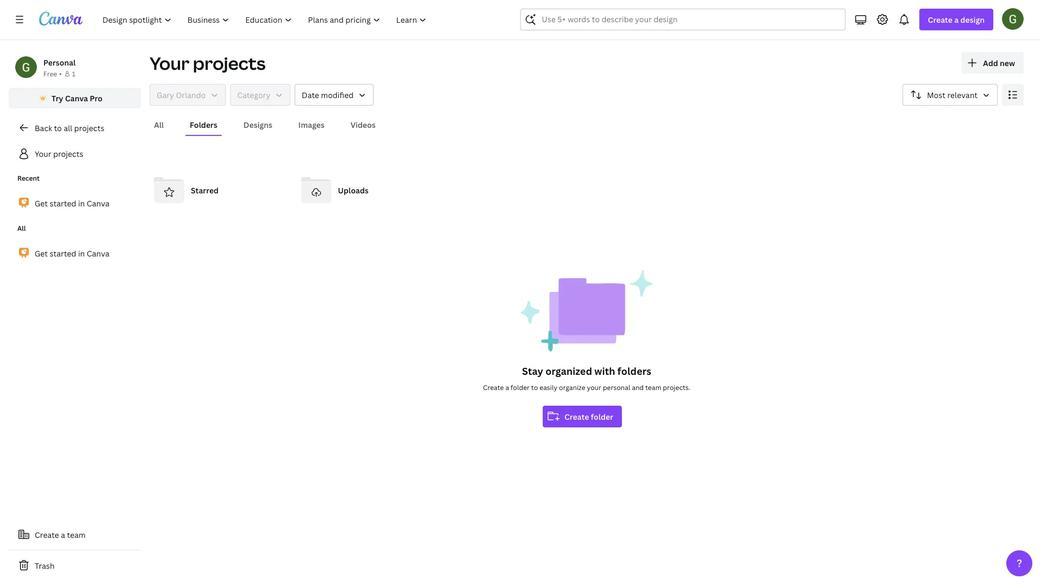 Task type: describe. For each thing, give the bounding box(es) containing it.
projects inside your projects 'link'
[[53, 149, 83, 159]]

recent
[[17, 174, 40, 183]]

1 get started in canva link from the top
[[9, 192, 141, 215]]

a for design
[[955, 14, 959, 25]]

organize
[[559, 383, 586, 392]]

get for 1st get started in canva "link" from the bottom
[[35, 249, 48, 259]]

folder inside button
[[591, 412, 614, 422]]

create a team
[[35, 530, 86, 541]]

1
[[72, 69, 76, 78]]

1 horizontal spatial your projects
[[150, 52, 266, 75]]

easily
[[540, 383, 558, 392]]

2 started from the top
[[50, 249, 76, 259]]

create for create a team
[[35, 530, 59, 541]]

your projects link
[[9, 143, 141, 165]]

0 horizontal spatial to
[[54, 123, 62, 133]]

1 in from the top
[[78, 198, 85, 209]]

•
[[59, 69, 62, 78]]

your projects inside 'link'
[[35, 149, 83, 159]]

team inside stay organized with folders create a folder to easily organize your personal and team projects.
[[646, 383, 662, 392]]

add new button
[[962, 52, 1024, 74]]

gary orlando
[[157, 90, 206, 100]]

projects inside back to all projects link
[[74, 123, 104, 133]]

Search search field
[[542, 9, 824, 30]]

try
[[52, 93, 63, 103]]

create for create a design
[[929, 14, 953, 25]]

folders
[[190, 120, 218, 130]]

pro
[[90, 93, 103, 103]]

add
[[984, 58, 999, 68]]

all inside all button
[[154, 120, 164, 130]]

create inside stay organized with folders create a folder to easily organize your personal and team projects.
[[483, 383, 504, 392]]

designs
[[244, 120, 273, 130]]

free •
[[43, 69, 62, 78]]

folders button
[[186, 114, 222, 135]]

relevant
[[948, 90, 978, 100]]

projects.
[[663, 383, 691, 392]]

starred link
[[150, 171, 288, 210]]

0 vertical spatial projects
[[193, 52, 266, 75]]

Sort by button
[[903, 84, 998, 106]]

videos
[[351, 120, 376, 130]]

back to all projects link
[[9, 117, 141, 139]]

1 horizontal spatial your
[[150, 52, 190, 75]]

trash link
[[9, 556, 141, 577]]

starred
[[191, 185, 219, 196]]

1 vertical spatial canva
[[87, 198, 109, 209]]

create a design
[[929, 14, 985, 25]]

and
[[632, 383, 644, 392]]

Date modified button
[[295, 84, 374, 106]]

images button
[[294, 114, 329, 135]]

create for create folder
[[565, 412, 589, 422]]

date
[[302, 90, 319, 100]]

folders
[[618, 365, 652, 378]]



Task type: vqa. For each thing, say whether or not it's contained in the screenshot.
the top VIDEO?!
no



Task type: locate. For each thing, give the bounding box(es) containing it.
personal
[[603, 383, 631, 392]]

team
[[646, 383, 662, 392], [67, 530, 86, 541]]

category
[[237, 90, 271, 100]]

personal
[[43, 57, 76, 68]]

1 vertical spatial projects
[[74, 123, 104, 133]]

try canva pro
[[52, 93, 103, 103]]

1 horizontal spatial a
[[506, 383, 509, 392]]

to left easily
[[532, 383, 538, 392]]

designs button
[[239, 114, 277, 135]]

get started in canva link
[[9, 192, 141, 215], [9, 242, 141, 265]]

all down gary on the left of page
[[154, 120, 164, 130]]

0 vertical spatial your
[[150, 52, 190, 75]]

uploads link
[[297, 171, 436, 210]]

a inside button
[[61, 530, 65, 541]]

canva
[[65, 93, 88, 103], [87, 198, 109, 209], [87, 249, 109, 259]]

folder inside stay organized with folders create a folder to easily organize your personal and team projects.
[[511, 383, 530, 392]]

your
[[150, 52, 190, 75], [35, 149, 51, 159]]

1 get from the top
[[35, 198, 48, 209]]

create a design button
[[920, 9, 994, 30]]

folder
[[511, 383, 530, 392], [591, 412, 614, 422]]

to
[[54, 123, 62, 133], [532, 383, 538, 392]]

a for team
[[61, 530, 65, 541]]

1 get started in canva from the top
[[35, 198, 109, 209]]

date modified
[[302, 90, 354, 100]]

your inside 'link'
[[35, 149, 51, 159]]

all down recent
[[17, 224, 26, 233]]

get for first get started in canva "link" from the top
[[35, 198, 48, 209]]

0 vertical spatial your projects
[[150, 52, 266, 75]]

images
[[299, 120, 325, 130]]

0 horizontal spatial folder
[[511, 383, 530, 392]]

gary orlando image
[[1003, 8, 1024, 30]]

a left easily
[[506, 383, 509, 392]]

0 horizontal spatial team
[[67, 530, 86, 541]]

0 vertical spatial get started in canva link
[[9, 192, 141, 215]]

1 vertical spatial get
[[35, 249, 48, 259]]

new
[[1001, 58, 1016, 68]]

team up trash link
[[67, 530, 86, 541]]

2 get started in canva from the top
[[35, 249, 109, 259]]

design
[[961, 14, 985, 25]]

2 vertical spatial a
[[61, 530, 65, 541]]

1 vertical spatial team
[[67, 530, 86, 541]]

0 vertical spatial canva
[[65, 93, 88, 103]]

0 vertical spatial team
[[646, 383, 662, 392]]

a inside dropdown button
[[955, 14, 959, 25]]

1 vertical spatial started
[[50, 249, 76, 259]]

add new
[[984, 58, 1016, 68]]

team right and
[[646, 383, 662, 392]]

projects up the category
[[193, 52, 266, 75]]

1 vertical spatial your
[[35, 149, 51, 159]]

Owner button
[[150, 84, 226, 106]]

0 horizontal spatial a
[[61, 530, 65, 541]]

stay
[[522, 365, 544, 378]]

all
[[64, 123, 72, 133]]

projects
[[193, 52, 266, 75], [74, 123, 104, 133], [53, 149, 83, 159]]

create folder button
[[543, 406, 622, 428]]

canva inside button
[[65, 93, 88, 103]]

0 vertical spatial get
[[35, 198, 48, 209]]

Category button
[[230, 84, 291, 106]]

back
[[35, 123, 52, 133]]

uploads
[[338, 185, 369, 196]]

0 vertical spatial folder
[[511, 383, 530, 392]]

a left design on the top right
[[955, 14, 959, 25]]

modified
[[321, 90, 354, 100]]

organized
[[546, 365, 593, 378]]

a inside stay organized with folders create a folder to easily organize your personal and team projects.
[[506, 383, 509, 392]]

projects right all
[[74, 123, 104, 133]]

1 vertical spatial in
[[78, 249, 85, 259]]

your down back
[[35, 149, 51, 159]]

get
[[35, 198, 48, 209], [35, 249, 48, 259]]

1 horizontal spatial to
[[532, 383, 538, 392]]

1 vertical spatial all
[[17, 224, 26, 233]]

1 vertical spatial to
[[532, 383, 538, 392]]

2 get started in canva link from the top
[[9, 242, 141, 265]]

with
[[595, 365, 616, 378]]

to inside stay organized with folders create a folder to easily organize your personal and team projects.
[[532, 383, 538, 392]]

your
[[587, 383, 602, 392]]

back to all projects
[[35, 123, 104, 133]]

1 started from the top
[[50, 198, 76, 209]]

2 get from the top
[[35, 249, 48, 259]]

all
[[154, 120, 164, 130], [17, 224, 26, 233]]

create inside dropdown button
[[929, 14, 953, 25]]

1 vertical spatial a
[[506, 383, 509, 392]]

1 vertical spatial your projects
[[35, 149, 83, 159]]

all button
[[150, 114, 168, 135]]

2 vertical spatial projects
[[53, 149, 83, 159]]

0 vertical spatial get started in canva
[[35, 198, 109, 209]]

free
[[43, 69, 57, 78]]

0 vertical spatial in
[[78, 198, 85, 209]]

2 in from the top
[[78, 249, 85, 259]]

your up gary on the left of page
[[150, 52, 190, 75]]

orlando
[[176, 90, 206, 100]]

stay organized with folders create a folder to easily organize your personal and team projects.
[[483, 365, 691, 392]]

team inside button
[[67, 530, 86, 541]]

folder down stay
[[511, 383, 530, 392]]

0 vertical spatial to
[[54, 123, 62, 133]]

1 vertical spatial get started in canva link
[[9, 242, 141, 265]]

None search field
[[521, 9, 846, 30]]

2 horizontal spatial a
[[955, 14, 959, 25]]

your projects down all
[[35, 149, 83, 159]]

1 horizontal spatial all
[[154, 120, 164, 130]]

get started in canva
[[35, 198, 109, 209], [35, 249, 109, 259]]

started
[[50, 198, 76, 209], [50, 249, 76, 259]]

trash
[[35, 561, 55, 572]]

1 horizontal spatial folder
[[591, 412, 614, 422]]

2 vertical spatial canva
[[87, 249, 109, 259]]

0 horizontal spatial your
[[35, 149, 51, 159]]

try canva pro button
[[9, 88, 141, 109]]

0 vertical spatial a
[[955, 14, 959, 25]]

create inside button
[[565, 412, 589, 422]]

create
[[929, 14, 953, 25], [483, 383, 504, 392], [565, 412, 589, 422], [35, 530, 59, 541]]

projects down all
[[53, 149, 83, 159]]

folder down the your
[[591, 412, 614, 422]]

most relevant
[[928, 90, 978, 100]]

1 vertical spatial get started in canva
[[35, 249, 109, 259]]

create inside button
[[35, 530, 59, 541]]

1 vertical spatial folder
[[591, 412, 614, 422]]

videos button
[[346, 114, 380, 135]]

in
[[78, 198, 85, 209], [78, 249, 85, 259]]

most
[[928, 90, 946, 100]]

your projects up orlando
[[150, 52, 266, 75]]

your projects
[[150, 52, 266, 75], [35, 149, 83, 159]]

1 horizontal spatial team
[[646, 383, 662, 392]]

gary
[[157, 90, 174, 100]]

create a team button
[[9, 525, 141, 546]]

0 horizontal spatial all
[[17, 224, 26, 233]]

0 vertical spatial started
[[50, 198, 76, 209]]

create folder
[[565, 412, 614, 422]]

a
[[955, 14, 959, 25], [506, 383, 509, 392], [61, 530, 65, 541]]

a up trash link
[[61, 530, 65, 541]]

top level navigation element
[[95, 9, 436, 30]]

0 vertical spatial all
[[154, 120, 164, 130]]

0 horizontal spatial your projects
[[35, 149, 83, 159]]

to left all
[[54, 123, 62, 133]]



